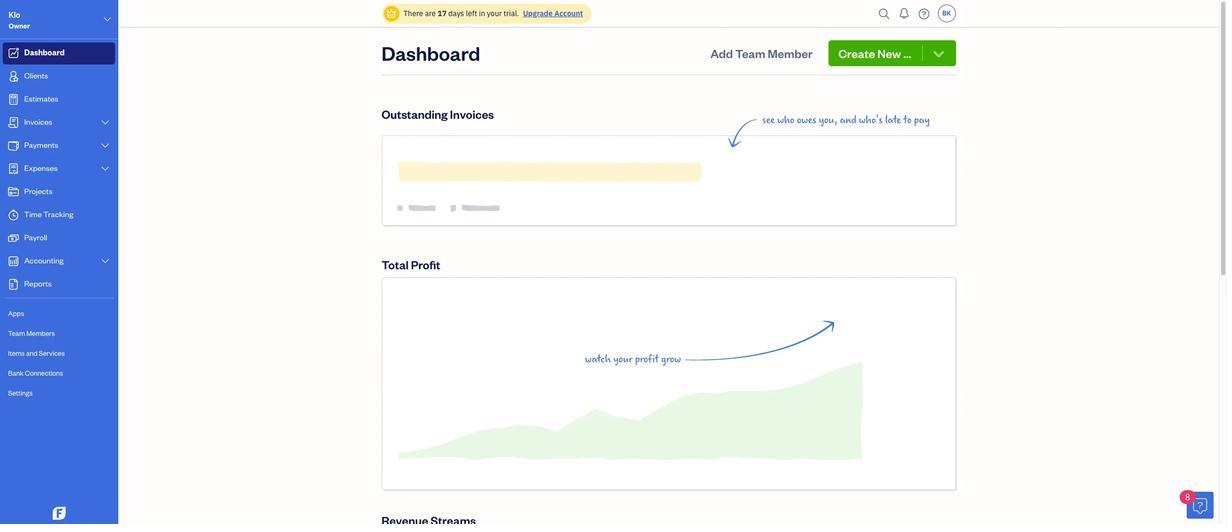 Task type: describe. For each thing, give the bounding box(es) containing it.
0 horizontal spatial your
[[487, 9, 502, 18]]

time tracking
[[24, 209, 73, 220]]

upgrade account link
[[521, 9, 583, 18]]

trial.
[[504, 9, 519, 18]]

1 horizontal spatial and
[[840, 114, 857, 126]]

who's
[[860, 114, 883, 126]]

payments
[[24, 140, 58, 150]]

search image
[[876, 6, 893, 22]]

bank
[[8, 369, 24, 378]]

owner
[[9, 22, 30, 30]]

to
[[904, 114, 912, 126]]

client image
[[7, 71, 20, 82]]

are
[[425, 9, 436, 18]]

estimates
[[24, 94, 58, 104]]

settings
[[8, 389, 33, 398]]

8 button
[[1181, 491, 1214, 519]]

team inside button
[[736, 46, 766, 61]]

items
[[8, 349, 25, 358]]

apps link
[[3, 305, 115, 323]]

profit
[[636, 354, 659, 366]]

connections
[[25, 369, 63, 378]]

create new … button
[[829, 40, 956, 66]]

chevrondown image
[[932, 46, 947, 61]]

go to help image
[[916, 6, 933, 22]]

chart image
[[7, 256, 20, 267]]

see who owes you, and who's late to pay
[[763, 114, 930, 126]]

items and services
[[8, 349, 65, 358]]

1 horizontal spatial invoices
[[450, 107, 494, 122]]

main element
[[0, 0, 145, 525]]

time tracking link
[[3, 204, 115, 227]]

team members link
[[3, 324, 115, 343]]

apps
[[8, 309, 24, 318]]

payments link
[[3, 135, 115, 157]]

total profit
[[382, 257, 441, 272]]

estimate image
[[7, 94, 20, 105]]

invoice image
[[7, 117, 20, 128]]

watch
[[585, 354, 611, 366]]

outstanding invoices
[[382, 107, 494, 122]]

17
[[438, 9, 447, 18]]

team members
[[8, 329, 55, 338]]

freshbooks image
[[51, 507, 68, 520]]

total
[[382, 257, 409, 272]]

notifications image
[[896, 3, 913, 24]]

see
[[763, 114, 775, 126]]

chevron large down image for expenses
[[100, 165, 110, 173]]

1 horizontal spatial dashboard
[[382, 40, 481, 66]]

money image
[[7, 233, 20, 244]]

services
[[39, 349, 65, 358]]

account
[[555, 9, 583, 18]]

chevron large down image for invoices
[[100, 118, 110, 127]]

create
[[839, 46, 876, 61]]

owes
[[797, 114, 817, 126]]

upgrade
[[523, 9, 553, 18]]

dashboard image
[[7, 48, 20, 59]]

8
[[1186, 492, 1191, 503]]

…
[[904, 46, 912, 61]]



Task type: vqa. For each thing, say whether or not it's contained in the screenshot.
17
yes



Task type: locate. For each thing, give the bounding box(es) containing it.
grow
[[662, 354, 681, 366]]

dashboard
[[382, 40, 481, 66], [24, 47, 65, 58]]

chevron large down image down payments link
[[100, 165, 110, 173]]

and
[[840, 114, 857, 126], [26, 349, 37, 358]]

estimates link
[[3, 89, 115, 111]]

team
[[736, 46, 766, 61], [8, 329, 25, 338]]

team right add
[[736, 46, 766, 61]]

create new …
[[839, 46, 912, 61]]

payroll
[[24, 232, 47, 243]]

payroll link
[[3, 228, 115, 250]]

1 vertical spatial team
[[8, 329, 25, 338]]

chevron large down image down the invoices link
[[100, 142, 110, 150]]

accounting link
[[3, 251, 115, 273]]

and inside items and services link
[[26, 349, 37, 358]]

bk
[[943, 9, 952, 17]]

watch your profit grow
[[585, 354, 681, 366]]

0 horizontal spatial team
[[8, 329, 25, 338]]

your left profit
[[614, 354, 633, 366]]

projects
[[24, 186, 53, 196]]

chevron large down image for payments
[[100, 142, 110, 150]]

timer image
[[7, 210, 20, 221]]

days
[[449, 9, 464, 18]]

expenses
[[24, 163, 58, 173]]

there are 17 days left in your trial. upgrade account
[[404, 9, 583, 18]]

pay
[[915, 114, 930, 126]]

1 vertical spatial chevron large down image
[[100, 165, 110, 173]]

there
[[404, 9, 423, 18]]

project image
[[7, 187, 20, 197]]

your
[[487, 9, 502, 18], [614, 354, 633, 366]]

reports link
[[3, 274, 115, 296]]

invoices inside "main" element
[[24, 117, 52, 127]]

chevron large down image inside accounting link
[[100, 257, 110, 266]]

bk button
[[938, 4, 956, 23]]

report image
[[7, 279, 20, 290]]

new
[[878, 46, 902, 61]]

and right you,
[[840, 114, 857, 126]]

chevron large down image
[[103, 13, 112, 26], [100, 118, 110, 127], [100, 257, 110, 266]]

you,
[[819, 114, 838, 126]]

left
[[466, 9, 477, 18]]

late
[[886, 114, 902, 126]]

clients
[[24, 70, 48, 81]]

2 chevron large down image from the top
[[100, 165, 110, 173]]

klo owner
[[9, 10, 30, 30]]

and right items
[[26, 349, 37, 358]]

1 chevron large down image from the top
[[100, 142, 110, 150]]

invoices link
[[3, 112, 115, 134]]

chevron large down image
[[100, 142, 110, 150], [100, 165, 110, 173]]

dashboard inside dashboard link
[[24, 47, 65, 58]]

who
[[778, 114, 795, 126]]

1 vertical spatial and
[[26, 349, 37, 358]]

team inside "main" element
[[8, 329, 25, 338]]

reports
[[24, 279, 52, 289]]

member
[[768, 46, 813, 61]]

in
[[479, 9, 485, 18]]

expenses link
[[3, 158, 115, 180]]

dashboard link
[[3, 43, 115, 65]]

0 vertical spatial your
[[487, 9, 502, 18]]

bank connections link
[[3, 364, 115, 383]]

payment image
[[7, 140, 20, 151]]

settings link
[[3, 384, 115, 403]]

2 vertical spatial chevron large down image
[[100, 257, 110, 266]]

clients link
[[3, 66, 115, 88]]

profit
[[411, 257, 441, 272]]

resource center badge image
[[1188, 492, 1214, 519]]

1 horizontal spatial team
[[736, 46, 766, 61]]

1 horizontal spatial your
[[614, 354, 633, 366]]

1 vertical spatial chevron large down image
[[100, 118, 110, 127]]

bank connections
[[8, 369, 63, 378]]

1 vertical spatial your
[[614, 354, 633, 366]]

add
[[711, 46, 733, 61]]

tracking
[[43, 209, 73, 220]]

chevron large down image inside payments link
[[100, 142, 110, 150]]

chevron large down image inside the invoices link
[[100, 118, 110, 127]]

0 horizontal spatial dashboard
[[24, 47, 65, 58]]

0 vertical spatial and
[[840, 114, 857, 126]]

dashboard up clients
[[24, 47, 65, 58]]

accounting
[[24, 256, 64, 266]]

0 vertical spatial chevron large down image
[[103, 13, 112, 26]]

expense image
[[7, 164, 20, 174]]

your right in
[[487, 9, 502, 18]]

items and services link
[[3, 344, 115, 363]]

crown image
[[386, 8, 397, 19]]

chevron large down image for accounting
[[100, 257, 110, 266]]

projects link
[[3, 181, 115, 203]]

invoices
[[450, 107, 494, 122], [24, 117, 52, 127]]

add team member button
[[701, 40, 823, 66]]

chevron large down image inside expenses "link"
[[100, 165, 110, 173]]

members
[[26, 329, 55, 338]]

0 horizontal spatial and
[[26, 349, 37, 358]]

team up items
[[8, 329, 25, 338]]

dashboard down are
[[382, 40, 481, 66]]

add team member
[[711, 46, 813, 61]]

outstanding
[[382, 107, 448, 122]]

0 horizontal spatial invoices
[[24, 117, 52, 127]]

0 vertical spatial chevron large down image
[[100, 142, 110, 150]]

time
[[24, 209, 42, 220]]

0 vertical spatial team
[[736, 46, 766, 61]]

klo
[[9, 10, 20, 20]]



